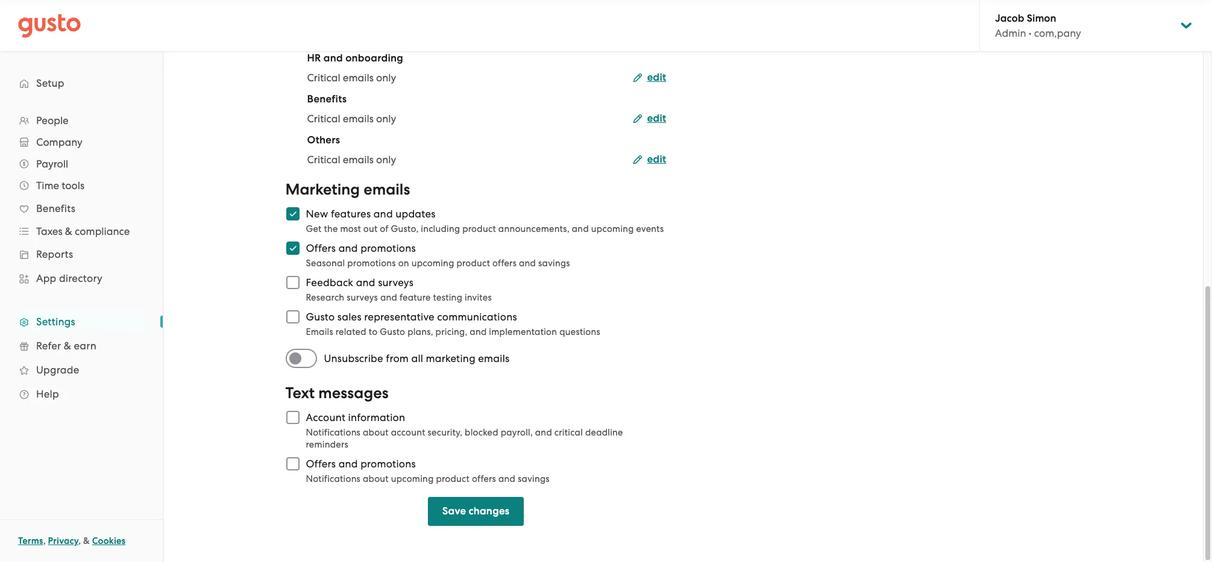 Task type: describe. For each thing, give the bounding box(es) containing it.
setup
[[36, 77, 64, 89]]

refer
[[36, 340, 61, 352]]

0 vertical spatial gusto
[[306, 311, 335, 323]]

seasonal
[[306, 258, 345, 269]]

all
[[411, 353, 423, 365]]

messages
[[318, 384, 389, 403]]

and up representative
[[380, 292, 397, 303]]

help
[[36, 388, 59, 400]]

questions
[[560, 327, 600, 338]]

events
[[636, 224, 664, 235]]

about for information
[[363, 427, 389, 438]]

unsubscribe from all marketing emails
[[324, 353, 510, 365]]

cookies button
[[92, 534, 126, 549]]

gusto,
[[391, 224, 419, 235]]

2 vertical spatial &
[[83, 536, 90, 547]]

admin
[[995, 27, 1026, 39]]

1 vertical spatial savings
[[518, 474, 550, 485]]

updates
[[396, 208, 436, 220]]

account
[[306, 412, 346, 424]]

tools
[[62, 180, 85, 192]]

emails
[[306, 327, 333, 338]]

0 vertical spatial surveys
[[378, 277, 414, 289]]

2 vertical spatial product
[[436, 474, 470, 485]]

notifications for offers
[[306, 474, 361, 485]]

help link
[[12, 383, 151, 405]]

people
[[36, 115, 69, 127]]

notifications about account security, blocked payroll, and critical deadline reminders
[[306, 427, 623, 450]]

home image
[[18, 14, 81, 38]]

New features and updates checkbox
[[279, 201, 306, 227]]

critical
[[555, 427, 583, 438]]

and up changes
[[499, 474, 516, 485]]

text messages
[[285, 384, 389, 403]]

refer & earn link
[[12, 335, 151, 357]]

payroll,
[[501, 427, 533, 438]]

Feedback and surveys checkbox
[[279, 269, 306, 296]]

& for earn
[[64, 340, 71, 352]]

critical emails only for hr and onboarding
[[307, 72, 396, 84]]

research surveys and feature testing invites
[[306, 292, 492, 303]]

jacob simon admin • com,pany
[[995, 12, 1081, 39]]

offers and promotions for messages
[[306, 458, 416, 470]]

seasonal promotions on upcoming product offers and savings
[[306, 258, 570, 269]]

compliance
[[75, 225, 130, 238]]

Account information checkbox
[[279, 405, 306, 431]]

edit for benefits
[[647, 112, 666, 125]]

critical for benefits
[[307, 113, 340, 125]]

terms link
[[18, 536, 43, 547]]

terms , privacy , & cookies
[[18, 536, 126, 547]]

emails for others
[[343, 154, 374, 166]]

representative
[[364, 311, 435, 323]]

feedback and surveys
[[306, 277, 414, 289]]

and inside notifications about account security, blocked payroll, and critical deadline reminders
[[535, 427, 552, 438]]

marketing
[[426, 353, 476, 365]]

only for benefits
[[376, 113, 396, 125]]

feedback
[[306, 277, 353, 289]]

on
[[398, 258, 409, 269]]

time tools
[[36, 180, 85, 192]]

offers and promotions for emails
[[306, 242, 416, 254]]

account
[[391, 427, 425, 438]]

emails for hr and onboarding
[[343, 72, 374, 84]]

2 , from the left
[[78, 536, 81, 547]]

1 vertical spatial surveys
[[347, 292, 378, 303]]

2 vertical spatial upcoming
[[391, 474, 434, 485]]

refer & earn
[[36, 340, 96, 352]]

the
[[324, 224, 338, 235]]

most
[[340, 224, 361, 235]]

reports
[[36, 248, 73, 260]]

Offers and promotions checkbox
[[279, 235, 306, 262]]

0 vertical spatial offers
[[493, 258, 517, 269]]

critical emails only for benefits
[[307, 113, 396, 125]]

settings link
[[12, 311, 151, 333]]

time tools button
[[12, 175, 151, 197]]

promotions for text messages
[[361, 458, 416, 470]]

and right feedback
[[356, 277, 375, 289]]

deadline
[[585, 427, 623, 438]]

cookies
[[92, 536, 126, 547]]

and right announcements,
[[572, 224, 589, 235]]

from
[[386, 353, 409, 365]]

and right hr
[[324, 52, 343, 65]]

communications
[[437, 311, 517, 323]]

upgrade
[[36, 364, 79, 376]]

changes
[[469, 505, 510, 518]]

research
[[306, 292, 344, 303]]

privacy
[[48, 536, 78, 547]]

hr
[[307, 52, 321, 65]]

hr and onboarding
[[307, 52, 403, 65]]

Gusto sales representative communications checkbox
[[279, 304, 306, 330]]

and down 'most' at the top
[[339, 242, 358, 254]]

information
[[348, 412, 405, 424]]

text
[[285, 384, 315, 403]]

notifications about upcoming product offers and savings
[[306, 474, 550, 485]]

1 vertical spatial upcoming
[[412, 258, 454, 269]]

upgrade link
[[12, 359, 151, 381]]

and down announcements,
[[519, 258, 536, 269]]

new
[[306, 208, 328, 220]]

time
[[36, 180, 59, 192]]

and down reminders
[[339, 458, 358, 470]]

setup link
[[12, 72, 151, 94]]

earn
[[74, 340, 96, 352]]

com,pany
[[1034, 27, 1081, 39]]

marketing emails
[[285, 180, 410, 199]]

including
[[421, 224, 460, 235]]



Task type: locate. For each thing, give the bounding box(es) containing it.
critical for others
[[307, 154, 340, 166]]

taxes
[[36, 225, 62, 238]]

privacy link
[[48, 536, 78, 547]]

Unsubscribe from all marketing emails checkbox
[[285, 345, 324, 372]]

1 vertical spatial about
[[363, 474, 389, 485]]

& for compliance
[[65, 225, 72, 238]]

onboarding
[[346, 52, 403, 65]]

gusto sales representative communications
[[306, 311, 517, 323]]

and
[[324, 52, 343, 65], [374, 208, 393, 220], [572, 224, 589, 235], [339, 242, 358, 254], [519, 258, 536, 269], [356, 277, 375, 289], [380, 292, 397, 303], [470, 327, 487, 338], [535, 427, 552, 438], [339, 458, 358, 470], [499, 474, 516, 485]]

account information
[[306, 412, 405, 424]]

1 vertical spatial &
[[64, 340, 71, 352]]

get
[[306, 224, 322, 235]]

others
[[307, 134, 340, 146]]

0 vertical spatial notifications
[[306, 427, 361, 438]]

0 vertical spatial critical
[[307, 72, 340, 84]]

and down communications
[[470, 327, 487, 338]]

2 offers from the top
[[306, 458, 336, 470]]

edit for others
[[647, 153, 666, 166]]

settings
[[36, 316, 75, 328]]

0 horizontal spatial benefits
[[36, 203, 75, 215]]

unsubscribe
[[324, 353, 383, 365]]

promotions up the "feedback and surveys"
[[347, 258, 396, 269]]

savings down the payroll,
[[518, 474, 550, 485]]

critical down others
[[307, 154, 340, 166]]

1 vertical spatial offers
[[306, 458, 336, 470]]

3 critical from the top
[[307, 154, 340, 166]]

notifications up reminders
[[306, 427, 361, 438]]

critical emails only down 'hr and onboarding'
[[307, 72, 396, 84]]

edit button for hr and onboarding
[[633, 71, 666, 85]]

upcoming right on
[[412, 258, 454, 269]]

critical emails only up others
[[307, 113, 396, 125]]

list containing people
[[0, 110, 163, 406]]

promotions down of
[[361, 242, 416, 254]]

and left critical
[[535, 427, 552, 438]]

2 critical from the top
[[307, 113, 340, 125]]

1 vertical spatial critical
[[307, 113, 340, 125]]

0 vertical spatial only
[[376, 72, 396, 84]]

pricing,
[[436, 327, 467, 338]]

benefits up others
[[307, 93, 347, 106]]

& left earn
[[64, 340, 71, 352]]

2 vertical spatial only
[[376, 154, 396, 166]]

save changes
[[442, 505, 510, 518]]

1 vertical spatial critical emails only
[[307, 113, 396, 125]]

critical for hr and onboarding
[[307, 72, 340, 84]]

1 vertical spatial offers
[[472, 474, 496, 485]]

taxes & compliance button
[[12, 221, 151, 242]]

, left cookies button
[[78, 536, 81, 547]]

2 offers and promotions from the top
[[306, 458, 416, 470]]

marketing
[[285, 180, 360, 199]]

1 horizontal spatial ,
[[78, 536, 81, 547]]

0 vertical spatial promotions
[[361, 242, 416, 254]]

2 vertical spatial promotions
[[361, 458, 416, 470]]

people button
[[12, 110, 151, 131]]

plans,
[[408, 327, 433, 338]]

2 vertical spatial critical
[[307, 154, 340, 166]]

only for others
[[376, 154, 396, 166]]

and up of
[[374, 208, 393, 220]]

critical up others
[[307, 113, 340, 125]]

1 vertical spatial benefits
[[36, 203, 75, 215]]

1 vertical spatial product
[[457, 258, 490, 269]]

2 notifications from the top
[[306, 474, 361, 485]]

2 edit from the top
[[647, 112, 666, 125]]

1 vertical spatial offers and promotions
[[306, 458, 416, 470]]

product right 'including'
[[463, 224, 496, 235]]

1 critical emails only from the top
[[307, 72, 396, 84]]

edit button for others
[[633, 153, 666, 167]]

offers for marketing
[[306, 242, 336, 254]]

feature
[[400, 292, 431, 303]]

critical emails only
[[307, 72, 396, 84], [307, 113, 396, 125], [307, 154, 396, 166]]

notifications
[[306, 427, 361, 438], [306, 474, 361, 485]]

payroll
[[36, 158, 68, 170]]

1 edit button from the top
[[633, 71, 666, 85]]

surveys up research surveys and feature testing invites
[[378, 277, 414, 289]]

surveys down the "feedback and surveys"
[[347, 292, 378, 303]]

offers up changes
[[472, 474, 496, 485]]

savings down announcements,
[[538, 258, 570, 269]]

0 vertical spatial critical emails only
[[307, 72, 396, 84]]

company button
[[12, 131, 151, 153]]

2 edit button from the top
[[633, 112, 666, 126]]

1 offers and promotions from the top
[[306, 242, 416, 254]]

features
[[331, 208, 371, 220]]

critical emails only up marketing emails
[[307, 154, 396, 166]]

related
[[336, 327, 366, 338]]

benefits link
[[12, 198, 151, 219]]

edit button
[[633, 71, 666, 85], [633, 112, 666, 126], [633, 153, 666, 167]]

gusto down representative
[[380, 327, 405, 338]]

emails for benefits
[[343, 113, 374, 125]]

simon
[[1027, 12, 1057, 25]]

•
[[1029, 27, 1032, 39]]

1 vertical spatial promotions
[[347, 258, 396, 269]]

jacob
[[995, 12, 1024, 25]]

only for hr and onboarding
[[376, 72, 396, 84]]

upcoming down account at the bottom left of the page
[[391, 474, 434, 485]]

& inside dropdown button
[[65, 225, 72, 238]]

2 vertical spatial edit
[[647, 153, 666, 166]]

savings
[[538, 258, 570, 269], [518, 474, 550, 485]]

payroll button
[[12, 153, 151, 175]]

product
[[463, 224, 496, 235], [457, 258, 490, 269], [436, 474, 470, 485]]

,
[[43, 536, 46, 547], [78, 536, 81, 547]]

taxes & compliance
[[36, 225, 130, 238]]

2 vertical spatial critical emails only
[[307, 154, 396, 166]]

emails related to gusto plans, pricing, and implementation questions
[[306, 327, 600, 338]]

product up invites
[[457, 258, 490, 269]]

gusto up emails
[[306, 311, 335, 323]]

save
[[442, 505, 466, 518]]

benefits
[[307, 93, 347, 106], [36, 203, 75, 215]]

reminders
[[306, 439, 348, 450]]

terms
[[18, 536, 43, 547]]

benefits down time tools
[[36, 203, 75, 215]]

1 about from the top
[[363, 427, 389, 438]]

3 edit from the top
[[647, 153, 666, 166]]

about for and
[[363, 474, 389, 485]]

notifications inside notifications about account security, blocked payroll, and critical deadline reminders
[[306, 427, 361, 438]]

0 vertical spatial offers and promotions
[[306, 242, 416, 254]]

edit
[[647, 71, 666, 84], [647, 112, 666, 125], [647, 153, 666, 166]]

offers for text
[[306, 458, 336, 470]]

3 only from the top
[[376, 154, 396, 166]]

product up save
[[436, 474, 470, 485]]

testing
[[433, 292, 462, 303]]

0 vertical spatial upcoming
[[591, 224, 634, 235]]

offers down reminders
[[306, 458, 336, 470]]

1 horizontal spatial benefits
[[307, 93, 347, 106]]

get the most out of gusto, including product announcements, and upcoming events
[[306, 224, 664, 235]]

offers
[[306, 242, 336, 254], [306, 458, 336, 470]]

1 vertical spatial edit button
[[633, 112, 666, 126]]

security,
[[428, 427, 463, 438]]

0 vertical spatial about
[[363, 427, 389, 438]]

offers and promotions
[[306, 242, 416, 254], [306, 458, 416, 470]]

gusto navigation element
[[0, 52, 163, 426]]

offers and promotions down reminders
[[306, 458, 416, 470]]

Offers and promotions checkbox
[[279, 451, 306, 477]]

invites
[[465, 292, 492, 303]]

sales
[[337, 311, 362, 323]]

notifications for account
[[306, 427, 361, 438]]

0 vertical spatial savings
[[538, 258, 570, 269]]

of
[[380, 224, 389, 235]]

offers up seasonal
[[306, 242, 336, 254]]

& left cookies button
[[83, 536, 90, 547]]

directory
[[59, 272, 103, 285]]

only
[[376, 72, 396, 84], [376, 113, 396, 125], [376, 154, 396, 166]]

reports link
[[12, 244, 151, 265]]

1 edit from the top
[[647, 71, 666, 84]]

promotions for marketing emails
[[361, 242, 416, 254]]

to
[[369, 327, 378, 338]]

1 vertical spatial only
[[376, 113, 396, 125]]

0 vertical spatial offers
[[306, 242, 336, 254]]

1 vertical spatial notifications
[[306, 474, 361, 485]]

1 , from the left
[[43, 536, 46, 547]]

out
[[363, 224, 378, 235]]

0 horizontal spatial gusto
[[306, 311, 335, 323]]

1 vertical spatial edit
[[647, 112, 666, 125]]

1 notifications from the top
[[306, 427, 361, 438]]

upcoming
[[591, 224, 634, 235], [412, 258, 454, 269], [391, 474, 434, 485]]

1 offers from the top
[[306, 242, 336, 254]]

list
[[0, 110, 163, 406]]

upcoming left events
[[591, 224, 634, 235]]

0 vertical spatial edit
[[647, 71, 666, 84]]

promotions down account at the bottom left of the page
[[361, 458, 416, 470]]

about inside notifications about account security, blocked payroll, and critical deadline reminders
[[363, 427, 389, 438]]

2 about from the top
[[363, 474, 389, 485]]

1 horizontal spatial gusto
[[380, 327, 405, 338]]

edit for hr and onboarding
[[647, 71, 666, 84]]

app directory
[[36, 272, 103, 285]]

offers and promotions down out
[[306, 242, 416, 254]]

0 vertical spatial &
[[65, 225, 72, 238]]

3 critical emails only from the top
[[307, 154, 396, 166]]

edit button for benefits
[[633, 112, 666, 126]]

1 critical from the top
[[307, 72, 340, 84]]

3 edit button from the top
[[633, 153, 666, 167]]

, left privacy link
[[43, 536, 46, 547]]

new features and updates
[[306, 208, 436, 220]]

announcements,
[[498, 224, 570, 235]]

critical emails only for others
[[307, 154, 396, 166]]

0 horizontal spatial ,
[[43, 536, 46, 547]]

0 vertical spatial product
[[463, 224, 496, 235]]

company
[[36, 136, 82, 148]]

2 critical emails only from the top
[[307, 113, 396, 125]]

benefits inside list
[[36, 203, 75, 215]]

& inside 'link'
[[64, 340, 71, 352]]

gusto
[[306, 311, 335, 323], [380, 327, 405, 338]]

0 vertical spatial edit button
[[633, 71, 666, 85]]

1 vertical spatial gusto
[[380, 327, 405, 338]]

app directory link
[[12, 268, 151, 289]]

2 vertical spatial edit button
[[633, 153, 666, 167]]

2 only from the top
[[376, 113, 396, 125]]

& right the 'taxes'
[[65, 225, 72, 238]]

blocked
[[465, 427, 498, 438]]

offers down get the most out of gusto, including product announcements, and upcoming events
[[493, 258, 517, 269]]

1 only from the top
[[376, 72, 396, 84]]

critical down hr
[[307, 72, 340, 84]]

0 vertical spatial benefits
[[307, 93, 347, 106]]

app
[[36, 272, 56, 285]]

critical
[[307, 72, 340, 84], [307, 113, 340, 125], [307, 154, 340, 166]]

save changes button
[[428, 497, 524, 526]]

notifications down reminders
[[306, 474, 361, 485]]



Task type: vqa. For each thing, say whether or not it's contained in the screenshot.
a associated with Choose
no



